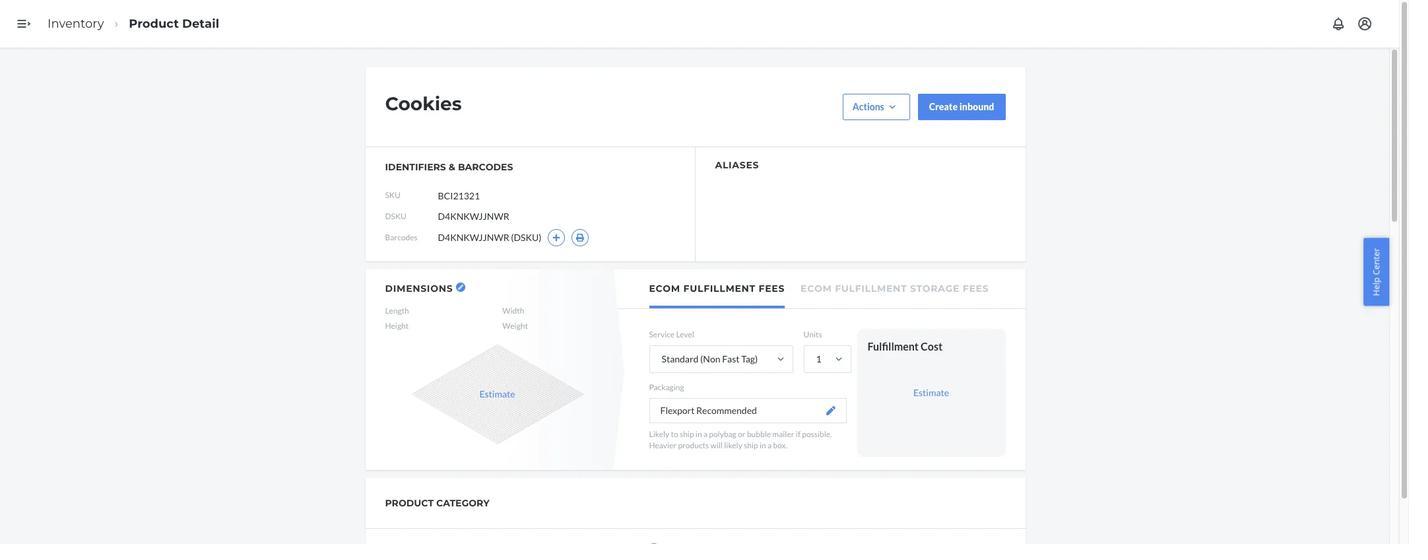 Task type: locate. For each thing, give the bounding box(es) containing it.
None text field
[[438, 183, 536, 208]]

1 d4knkwjjnwr from the top
[[438, 211, 510, 222]]

ecom up "service" on the bottom left
[[649, 283, 681, 294]]

in
[[696, 429, 702, 439], [760, 441, 766, 451]]

width
[[503, 306, 525, 316]]

1 horizontal spatial a
[[768, 441, 772, 451]]

units
[[804, 329, 822, 339]]

a up products
[[704, 429, 708, 439]]

open notifications image
[[1331, 16, 1347, 32]]

inventory
[[48, 16, 104, 31]]

estimate button
[[480, 388, 515, 401]]

estimate for estimate button
[[480, 388, 515, 400]]

estimate for estimate link in the right bottom of the page
[[914, 387, 950, 398]]

1 fees from the left
[[759, 283, 785, 294]]

fulfillment for fees
[[684, 283, 756, 294]]

estimate
[[914, 387, 950, 398], [480, 388, 515, 400]]

d4knkwjjnwr up pencil alt image
[[438, 232, 510, 243]]

create inbound button
[[918, 94, 1006, 120]]

plus image
[[553, 234, 561, 242]]

to
[[671, 429, 679, 439]]

tab list
[[618, 269, 1026, 309]]

length
[[385, 306, 409, 316]]

0 horizontal spatial a
[[704, 429, 708, 439]]

ship
[[680, 429, 694, 439], [744, 441, 758, 451]]

a
[[704, 429, 708, 439], [768, 441, 772, 451]]

d4knkwjjnwr for d4knkwjjnwr (dsku)
[[438, 232, 510, 243]]

standard
[[662, 353, 699, 365]]

ecom fulfillment fees tab
[[649, 269, 785, 308]]

ship down bubble on the bottom
[[744, 441, 758, 451]]

0 horizontal spatial fees
[[759, 283, 785, 294]]

print image
[[576, 234, 585, 242]]

d4knkwjjnwr up d4knkwjjnwr (dsku)
[[438, 211, 510, 222]]

product category
[[385, 497, 490, 509]]

fast
[[722, 353, 740, 365]]

2 ecom from the left
[[801, 283, 832, 294]]

d4knkwjjnwr for d4knkwjjnwr
[[438, 211, 510, 222]]

recommended
[[697, 405, 757, 416]]

aliases
[[715, 159, 759, 171]]

d4knkwjjnwr
[[438, 211, 510, 222], [438, 232, 510, 243]]

ecom fulfillment fees
[[649, 283, 785, 294]]

0 horizontal spatial ship
[[680, 429, 694, 439]]

ecom
[[649, 283, 681, 294], [801, 283, 832, 294]]

weight
[[503, 321, 528, 331]]

2 d4knkwjjnwr from the top
[[438, 232, 510, 243]]

ecom up units at the right bottom of page
[[801, 283, 832, 294]]

product detail
[[129, 16, 219, 31]]

1 vertical spatial in
[[760, 441, 766, 451]]

1 vertical spatial d4knkwjjnwr
[[438, 232, 510, 243]]

1 horizontal spatial estimate
[[914, 387, 950, 398]]

likely to ship in a polybag or bubble mailer if possible. heavier products will likely ship in a box.
[[649, 429, 832, 451]]

ecom fulfillment storage fees
[[801, 283, 989, 294]]

actions
[[853, 101, 885, 112]]

actions button
[[843, 94, 910, 120]]

0 horizontal spatial ecom
[[649, 283, 681, 294]]

0 vertical spatial d4knkwjjnwr
[[438, 211, 510, 222]]

breadcrumbs navigation
[[37, 4, 230, 43]]

service level
[[649, 329, 694, 339]]

1 horizontal spatial ecom
[[801, 283, 832, 294]]

ship right to
[[680, 429, 694, 439]]

1 horizontal spatial fees
[[963, 283, 989, 294]]

likely
[[724, 441, 743, 451]]

pen image
[[826, 406, 836, 415]]

fees
[[759, 283, 785, 294], [963, 283, 989, 294]]

a left box.
[[768, 441, 772, 451]]

product
[[385, 497, 434, 509]]

0 vertical spatial ship
[[680, 429, 694, 439]]

(non
[[701, 353, 721, 365]]

fulfillment left storage
[[835, 283, 908, 294]]

0 horizontal spatial estimate
[[480, 388, 515, 400]]

inventory link
[[48, 16, 104, 31]]

barcodes
[[385, 233, 418, 243]]

fulfillment up level
[[684, 283, 756, 294]]

flexport recommended button
[[649, 398, 847, 423]]

1 ecom from the left
[[649, 283, 681, 294]]

in up products
[[696, 429, 702, 439]]

level
[[676, 329, 694, 339]]

ecom fulfillment storage fees tab
[[801, 269, 989, 306]]

products
[[678, 441, 709, 451]]

bubble
[[747, 429, 771, 439]]

0 vertical spatial in
[[696, 429, 702, 439]]

mailer
[[773, 429, 795, 439]]

d4knkwjjnwr (dsku)
[[438, 232, 542, 243]]

flexport recommended
[[661, 405, 757, 416]]

in down bubble on the bottom
[[760, 441, 766, 451]]

1 vertical spatial ship
[[744, 441, 758, 451]]

1 horizontal spatial ship
[[744, 441, 758, 451]]

&
[[449, 161, 456, 173]]

detail
[[182, 16, 219, 31]]

fulfillment
[[684, 283, 756, 294], [835, 283, 908, 294], [868, 340, 919, 353]]

likely
[[649, 429, 670, 439]]



Task type: vqa. For each thing, say whether or not it's contained in the screenshot.
second ecom from right
yes



Task type: describe. For each thing, give the bounding box(es) containing it.
height
[[385, 321, 409, 331]]

fulfillment cost
[[868, 340, 943, 353]]

or
[[738, 429, 746, 439]]

will
[[711, 441, 723, 451]]

open account menu image
[[1358, 16, 1373, 32]]

product
[[129, 16, 179, 31]]

dimensions
[[385, 283, 453, 294]]

identifiers
[[385, 161, 446, 173]]

storage
[[911, 283, 960, 294]]

identifiers & barcodes
[[385, 161, 513, 173]]

sku
[[385, 190, 401, 200]]

standard (non fast tag)
[[662, 353, 758, 365]]

1
[[816, 353, 822, 365]]

polybag
[[709, 429, 737, 439]]

help
[[1371, 277, 1383, 296]]

help center button
[[1364, 238, 1390, 306]]

flexport
[[661, 405, 695, 416]]

estimate link
[[914, 387, 950, 398]]

product detail link
[[129, 16, 219, 31]]

1 horizontal spatial in
[[760, 441, 766, 451]]

create
[[929, 101, 958, 112]]

(dsku)
[[511, 232, 542, 243]]

open navigation image
[[16, 16, 32, 32]]

heavier
[[649, 441, 677, 451]]

packaging
[[649, 382, 684, 392]]

tag)
[[742, 353, 758, 365]]

cost
[[921, 340, 943, 353]]

ecom for ecom fulfillment storage fees
[[801, 283, 832, 294]]

fulfillment left cost
[[868, 340, 919, 353]]

cookies
[[385, 92, 462, 115]]

2 fees from the left
[[963, 283, 989, 294]]

barcodes
[[458, 161, 513, 173]]

inbound
[[960, 101, 995, 112]]

pencil alt image
[[458, 285, 464, 290]]

1 vertical spatial a
[[768, 441, 772, 451]]

if
[[796, 429, 801, 439]]

0 vertical spatial a
[[704, 429, 708, 439]]

category
[[436, 497, 490, 509]]

0 horizontal spatial in
[[696, 429, 702, 439]]

tab list containing ecom fulfillment fees
[[618, 269, 1026, 309]]

service
[[649, 329, 675, 339]]

dsku
[[385, 212, 407, 221]]

create inbound
[[929, 101, 995, 112]]

fulfillment for storage
[[835, 283, 908, 294]]

center
[[1371, 248, 1383, 275]]

possible.
[[802, 429, 832, 439]]

box.
[[773, 441, 788, 451]]

ecom for ecom fulfillment fees
[[649, 283, 681, 294]]

help center
[[1371, 248, 1383, 296]]



